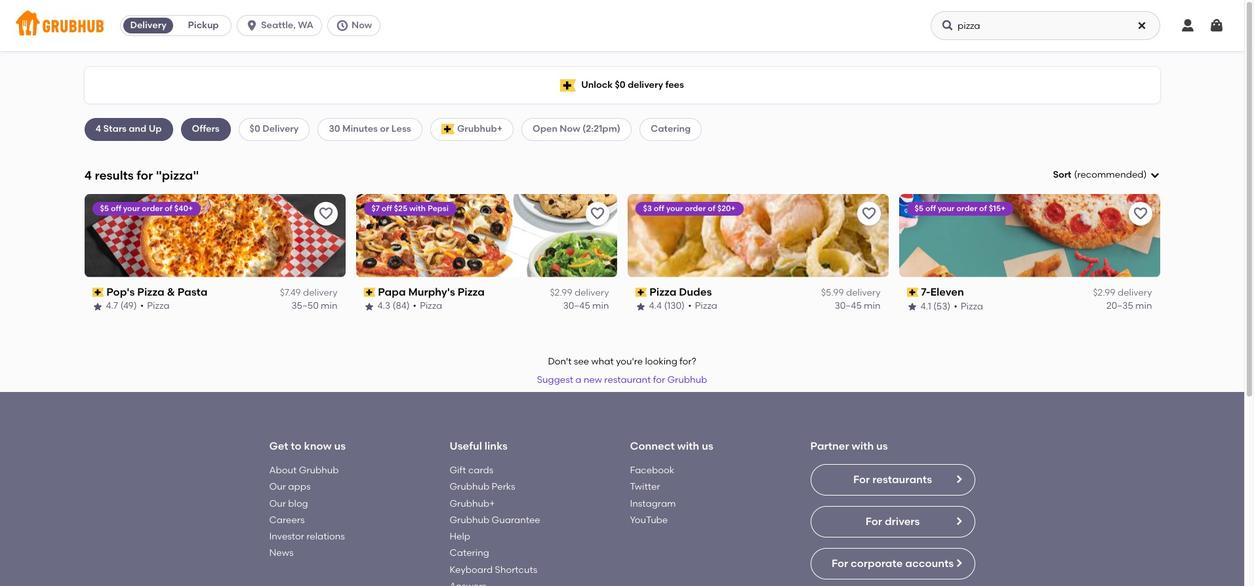 Task type: locate. For each thing, give the bounding box(es) containing it.
4.7
[[106, 301, 118, 312]]

subscription pass image
[[92, 288, 104, 297], [635, 288, 647, 297]]

delivery inside delivery 'button'
[[130, 20, 166, 31]]

pizza right murphy's
[[458, 286, 485, 298]]

0 horizontal spatial svg image
[[336, 19, 349, 32]]

for
[[137, 168, 153, 183], [653, 375, 665, 386]]

off for papa
[[382, 204, 392, 213]]

4 left results
[[84, 168, 92, 183]]

4
[[95, 124, 101, 135], [84, 168, 92, 183]]

see
[[574, 356, 589, 367]]

catering up keyboard
[[450, 548, 489, 559]]

3 us from the left
[[877, 440, 888, 453]]

$0 delivery
[[250, 124, 299, 135]]

• pizza down dudes
[[688, 301, 718, 312]]

2 30–45 from the left
[[835, 301, 862, 312]]

2 horizontal spatial us
[[877, 440, 888, 453]]

us for connect with us
[[702, 440, 713, 453]]

2 off from the left
[[382, 204, 392, 213]]

2 of from the left
[[708, 204, 716, 213]]

2 horizontal spatial with
[[852, 440, 874, 453]]

1 30–45 min from the left
[[563, 301, 609, 312]]

order left $20+
[[685, 204, 706, 213]]

accounts
[[906, 558, 954, 570]]

2 $2.99 delivery from the left
[[1093, 287, 1152, 299]]

order left the '$15+' at right
[[957, 204, 978, 213]]

eleven
[[931, 286, 964, 298]]

0 horizontal spatial $0
[[250, 124, 260, 135]]

save this restaurant image
[[589, 206, 605, 222], [861, 206, 877, 222]]

1 horizontal spatial $5
[[915, 204, 924, 213]]

delivery left 30
[[263, 124, 299, 135]]

4 left stars on the left of the page
[[95, 124, 101, 135]]

• for pizza
[[140, 301, 144, 312]]

1 min from the left
[[321, 301, 338, 312]]

subscription pass image for pop's pizza & pasta
[[92, 288, 104, 297]]

• pizza for murphy's
[[413, 301, 442, 312]]

2 star icon image from the left
[[364, 301, 374, 312]]

right image inside for corporate accounts "link"
[[954, 558, 964, 569]]

1 • pizza from the left
[[140, 301, 170, 312]]

0 horizontal spatial us
[[334, 440, 346, 453]]

your
[[123, 204, 140, 213], [666, 204, 683, 213], [938, 204, 955, 213]]

of left $40+
[[165, 204, 172, 213]]

1 horizontal spatial now
[[560, 124, 580, 135]]

help
[[450, 531, 470, 543]]

min for pop's pizza & pasta
[[321, 301, 338, 312]]

2 • pizza from the left
[[413, 301, 442, 312]]

for inside 'button'
[[653, 375, 665, 386]]

1 horizontal spatial 30–45
[[835, 301, 862, 312]]

0 horizontal spatial $2.99
[[550, 287, 572, 299]]

1 horizontal spatial save this restaurant image
[[1133, 206, 1148, 222]]

• pizza for pizza
[[140, 301, 170, 312]]

0 horizontal spatial $2.99 delivery
[[550, 287, 609, 299]]

1 order from the left
[[142, 204, 163, 213]]

1 30–45 from the left
[[563, 301, 590, 312]]

• down dudes
[[688, 301, 692, 312]]

for restaurants
[[854, 474, 932, 486]]

• pizza
[[140, 301, 170, 312], [413, 301, 442, 312], [688, 301, 718, 312], [954, 301, 983, 312]]

for drivers link
[[811, 506, 975, 538]]

0 horizontal spatial save this restaurant image
[[318, 206, 334, 222]]

us for partner with us
[[877, 440, 888, 453]]

$5 for 7-eleven
[[915, 204, 924, 213]]

right image
[[954, 516, 964, 527], [954, 558, 964, 569]]

0 horizontal spatial for
[[137, 168, 153, 183]]

4.3
[[378, 301, 390, 312]]

investor
[[269, 531, 304, 543]]

1 vertical spatial now
[[560, 124, 580, 135]]

now
[[352, 20, 372, 31], [560, 124, 580, 135]]

with right partner
[[852, 440, 874, 453]]

for corporate accounts link
[[811, 548, 975, 580]]

)
[[1144, 169, 1147, 180]]

for for for restaurants
[[854, 474, 870, 486]]

pizza
[[137, 286, 164, 298], [458, 286, 485, 298], [650, 286, 677, 298], [147, 301, 170, 312], [420, 301, 442, 312], [695, 301, 718, 312], [961, 301, 983, 312]]

1 save this restaurant button from the left
[[314, 202, 338, 226]]

your down 4 results for "pizza"
[[123, 204, 140, 213]]

1 vertical spatial our
[[269, 498, 286, 509]]

for left the corporate
[[832, 558, 848, 570]]

1 horizontal spatial order
[[685, 204, 706, 213]]

of left $20+
[[708, 204, 716, 213]]

grubhub+ left open
[[457, 124, 503, 135]]

for restaurants link
[[811, 464, 975, 496]]

0 horizontal spatial catering
[[450, 548, 489, 559]]

• right (49)
[[140, 301, 144, 312]]

delivery for pizza dudes
[[846, 287, 881, 299]]

save this restaurant image
[[318, 206, 334, 222], [1133, 206, 1148, 222]]

$0 right unlock
[[615, 79, 626, 90]]

save this restaurant image down )
[[1133, 206, 1148, 222]]

1 horizontal spatial delivery
[[263, 124, 299, 135]]

1 vertical spatial for
[[653, 375, 665, 386]]

2 30–45 min from the left
[[835, 301, 881, 312]]

0 horizontal spatial 4
[[84, 168, 92, 183]]

2 horizontal spatial svg image
[[1137, 20, 1147, 31]]

• right (84)
[[413, 301, 417, 312]]

1 of from the left
[[165, 204, 172, 213]]

•
[[140, 301, 144, 312], [413, 301, 417, 312], [688, 301, 692, 312], [954, 301, 958, 312]]

of left the '$15+' at right
[[980, 204, 987, 213]]

2 save this restaurant image from the left
[[861, 206, 877, 222]]

min for pizza dudes
[[864, 301, 881, 312]]

grubhub down for?
[[668, 375, 707, 386]]

$7
[[372, 204, 380, 213]]

right image inside for drivers link
[[954, 516, 964, 527]]

3 off from the left
[[654, 204, 665, 213]]

0 vertical spatial our
[[269, 482, 286, 493]]

1 horizontal spatial your
[[666, 204, 683, 213]]

0 horizontal spatial with
[[409, 204, 426, 213]]

0 horizontal spatial $5
[[100, 204, 109, 213]]

4 off from the left
[[926, 204, 936, 213]]

2 us from the left
[[702, 440, 713, 453]]

svg image inside now button
[[336, 19, 349, 32]]

2 save this restaurant image from the left
[[1133, 206, 1148, 222]]

1 • from the left
[[140, 301, 144, 312]]

None field
[[1053, 169, 1160, 182]]

with right connect
[[677, 440, 699, 453]]

none field containing sort
[[1053, 169, 1160, 182]]

4 save this restaurant button from the left
[[1129, 202, 1152, 226]]

1 horizontal spatial 30–45 min
[[835, 301, 881, 312]]

2 our from the top
[[269, 498, 286, 509]]

now right wa
[[352, 20, 372, 31]]

svg image inside field
[[1150, 170, 1160, 181]]

• pizza down pop's pizza & pasta
[[140, 301, 170, 312]]

1 star icon image from the left
[[92, 301, 103, 312]]

1 horizontal spatial catering
[[651, 124, 691, 135]]

keyboard shortcuts link
[[450, 565, 538, 576]]

us
[[334, 440, 346, 453], [702, 440, 713, 453], [877, 440, 888, 453]]

star icon image left 4.4
[[635, 301, 646, 312]]

0 vertical spatial 4
[[95, 124, 101, 135]]

delivery for 7-eleven
[[1118, 287, 1152, 299]]

4 • from the left
[[954, 301, 958, 312]]

with right $25
[[409, 204, 426, 213]]

grubhub plus flag logo image for grubhub+
[[441, 124, 455, 135]]

seattle,
[[261, 20, 296, 31]]

0 horizontal spatial 30–45 min
[[563, 301, 609, 312]]

30–45 for pizza dudes
[[835, 301, 862, 312]]

us up for restaurants
[[877, 440, 888, 453]]

1 horizontal spatial $0
[[615, 79, 626, 90]]

2 order from the left
[[685, 204, 706, 213]]

with for connect
[[677, 440, 699, 453]]

0 horizontal spatial subscription pass image
[[364, 288, 375, 297]]

delivery for pop's pizza & pasta
[[303, 287, 338, 299]]

1 horizontal spatial subscription pass image
[[907, 288, 919, 297]]

1 save this restaurant image from the left
[[589, 206, 605, 222]]

2 $5 from the left
[[915, 204, 924, 213]]

catering down fees
[[651, 124, 691, 135]]

1 $2.99 delivery from the left
[[550, 287, 609, 299]]

for left drivers
[[866, 516, 882, 528]]

grubhub plus flag logo image for unlock $0 delivery fees
[[560, 79, 576, 92]]

svg image
[[336, 19, 349, 32], [941, 19, 955, 32], [1137, 20, 1147, 31]]

1 horizontal spatial us
[[702, 440, 713, 453]]

3 min from the left
[[864, 301, 881, 312]]

1 subscription pass image from the left
[[92, 288, 104, 297]]

order for pizza
[[142, 204, 163, 213]]

1 horizontal spatial 4
[[95, 124, 101, 135]]

grubhub+ down the grubhub perks link
[[450, 498, 495, 509]]

you're
[[616, 356, 643, 367]]

3 save this restaurant button from the left
[[857, 202, 881, 226]]

• pizza for eleven
[[954, 301, 983, 312]]

0 horizontal spatial now
[[352, 20, 372, 31]]

0 horizontal spatial 30–45
[[563, 301, 590, 312]]

0 horizontal spatial your
[[123, 204, 140, 213]]

2 min from the left
[[592, 301, 609, 312]]

star icon image
[[92, 301, 103, 312], [364, 301, 374, 312], [635, 301, 646, 312], [907, 301, 917, 312]]

• pizza down eleven
[[954, 301, 983, 312]]

dudes
[[679, 286, 712, 298]]

1 vertical spatial delivery
[[263, 124, 299, 135]]

your for pizza
[[666, 204, 683, 213]]

order for eleven
[[957, 204, 978, 213]]

min left 4.4
[[592, 301, 609, 312]]

$7 off $25 with pepsi
[[372, 204, 449, 213]]

2 $2.99 from the left
[[1093, 287, 1116, 299]]

svg image
[[1180, 18, 1196, 33], [1209, 18, 1225, 33], [245, 19, 259, 32], [1150, 170, 1160, 181]]

grubhub down gift cards link
[[450, 482, 490, 493]]

order left $40+
[[142, 204, 163, 213]]

star icon image left 4.3
[[364, 301, 374, 312]]

2 right image from the top
[[954, 558, 964, 569]]

to
[[291, 440, 302, 453]]

30–45 min down '$5.99 delivery'
[[835, 301, 881, 312]]

up
[[149, 124, 162, 135]]

1 vertical spatial right image
[[954, 558, 964, 569]]

$2.99 delivery for papa murphy's pizza
[[550, 287, 609, 299]]

pizza down dudes
[[695, 301, 718, 312]]

1 horizontal spatial for
[[653, 375, 665, 386]]

star icon image left 4.1
[[907, 301, 917, 312]]

2 save this restaurant button from the left
[[586, 202, 609, 226]]

about grubhub our apps our blog careers investor relations news
[[269, 465, 345, 559]]

subscription pass image left 7-
[[907, 288, 919, 297]]

0 vertical spatial delivery
[[130, 20, 166, 31]]

off for 7-
[[926, 204, 936, 213]]

pepsi
[[428, 204, 449, 213]]

subscription pass image left pizza dudes
[[635, 288, 647, 297]]

3 order from the left
[[957, 204, 978, 213]]

1 subscription pass image from the left
[[364, 288, 375, 297]]

1 us from the left
[[334, 440, 346, 453]]

pizza down eleven
[[961, 301, 983, 312]]

our up careers
[[269, 498, 286, 509]]

• pizza for dudes
[[688, 301, 718, 312]]

2 horizontal spatial your
[[938, 204, 955, 213]]

perks
[[492, 482, 515, 493]]

(49)
[[120, 301, 137, 312]]

1 vertical spatial 4
[[84, 168, 92, 183]]

new
[[584, 375, 602, 386]]

for right results
[[137, 168, 153, 183]]

open
[[533, 124, 558, 135]]

grubhub plus flag logo image
[[560, 79, 576, 92], [441, 124, 455, 135]]

(2:21pm)
[[583, 124, 621, 135]]

save this restaurant image left $7
[[318, 206, 334, 222]]

for down looking
[[653, 375, 665, 386]]

0 vertical spatial for
[[854, 474, 870, 486]]

1 vertical spatial for
[[866, 516, 882, 528]]

grubhub plus flag logo image left unlock
[[560, 79, 576, 92]]

catering link
[[450, 548, 489, 559]]

1 $2.99 from the left
[[550, 287, 572, 299]]

min right the 20–35
[[1136, 301, 1152, 312]]

us right connect
[[702, 440, 713, 453]]

pickup button
[[176, 15, 231, 36]]

0 horizontal spatial grubhub plus flag logo image
[[441, 124, 455, 135]]

for down partner with us
[[854, 474, 870, 486]]

pizza down papa murphy's pizza
[[420, 301, 442, 312]]

2 • from the left
[[413, 301, 417, 312]]

seattle, wa
[[261, 20, 314, 31]]

grubhub down grubhub+ link
[[450, 515, 490, 526]]

catering inside gift cards grubhub perks grubhub+ grubhub guarantee help catering keyboard shortcuts
[[450, 548, 489, 559]]

save this restaurant button for papa murphy's pizza
[[586, 202, 609, 226]]

4.1 (53)
[[921, 301, 951, 312]]

0 horizontal spatial delivery
[[130, 20, 166, 31]]

1 horizontal spatial with
[[677, 440, 699, 453]]

1 $5 from the left
[[100, 204, 109, 213]]

4 results for "pizza"
[[84, 168, 199, 183]]

delivery left pickup
[[130, 20, 166, 31]]

star icon image for pizza dudes
[[635, 301, 646, 312]]

star icon image for papa murphy's pizza
[[364, 301, 374, 312]]

$0
[[615, 79, 626, 90], [250, 124, 260, 135]]

grubhub perks link
[[450, 482, 515, 493]]

order for dudes
[[685, 204, 706, 213]]

4 min from the left
[[1136, 301, 1152, 312]]

1 horizontal spatial subscription pass image
[[635, 288, 647, 297]]

2 subscription pass image from the left
[[635, 288, 647, 297]]

$2.99 for 7-eleven
[[1093, 287, 1116, 299]]

$0 right offers
[[250, 124, 260, 135]]

&
[[167, 286, 175, 298]]

30–45 up see
[[563, 301, 590, 312]]

now right open
[[560, 124, 580, 135]]

1 vertical spatial grubhub+
[[450, 498, 495, 509]]

for?
[[680, 356, 696, 367]]

1 horizontal spatial save this restaurant image
[[861, 206, 877, 222]]

guarantee
[[492, 515, 540, 526]]

subscription pass image left pop's
[[92, 288, 104, 297]]

2 vertical spatial for
[[832, 558, 848, 570]]

3 • from the left
[[688, 301, 692, 312]]

for for for corporate accounts
[[832, 558, 848, 570]]

min right 35–50
[[321, 301, 338, 312]]

min for papa murphy's pizza
[[592, 301, 609, 312]]

0 vertical spatial catering
[[651, 124, 691, 135]]

wa
[[298, 20, 314, 31]]

news link
[[269, 548, 294, 559]]

7-eleven logo image
[[899, 194, 1160, 277]]

connect with us
[[630, 440, 713, 453]]

30–45 down '$5.99 delivery'
[[835, 301, 862, 312]]

grubhub down know
[[299, 465, 339, 476]]

0 horizontal spatial of
[[165, 204, 172, 213]]

stars
[[103, 124, 127, 135]]

$2.99
[[550, 287, 572, 299], [1093, 287, 1116, 299]]

2 subscription pass image from the left
[[907, 288, 919, 297]]

subscription pass image
[[364, 288, 375, 297], [907, 288, 919, 297]]

2 horizontal spatial of
[[980, 204, 987, 213]]

papa murphy's pizza logo image
[[356, 194, 617, 277]]

2 horizontal spatial order
[[957, 204, 978, 213]]

1 vertical spatial catering
[[450, 548, 489, 559]]

4 star icon image from the left
[[907, 301, 917, 312]]

us right know
[[334, 440, 346, 453]]

for
[[854, 474, 870, 486], [866, 516, 882, 528], [832, 558, 848, 570]]

1 vertical spatial grubhub plus flag logo image
[[441, 124, 455, 135]]

1 horizontal spatial of
[[708, 204, 716, 213]]

3 • pizza from the left
[[688, 301, 718, 312]]

0 vertical spatial right image
[[954, 516, 964, 527]]

0 vertical spatial grubhub plus flag logo image
[[560, 79, 576, 92]]

3 of from the left
[[980, 204, 987, 213]]

0 horizontal spatial subscription pass image
[[92, 288, 104, 297]]

our apps link
[[269, 482, 311, 493]]

3 star icon image from the left
[[635, 301, 646, 312]]

pop's pizza & pasta
[[106, 286, 208, 298]]

pizza dudes logo image
[[628, 194, 889, 277]]

1 horizontal spatial $2.99 delivery
[[1093, 287, 1152, 299]]

with
[[409, 204, 426, 213], [677, 440, 699, 453], [852, 440, 874, 453]]

twitter link
[[630, 482, 660, 493]]

4 • pizza from the left
[[954, 301, 983, 312]]

0 vertical spatial now
[[352, 20, 372, 31]]

grubhub
[[668, 375, 707, 386], [299, 465, 339, 476], [450, 482, 490, 493], [450, 515, 490, 526]]

gift
[[450, 465, 466, 476]]

min down '$5.99 delivery'
[[864, 301, 881, 312]]

apps
[[288, 482, 311, 493]]

1 horizontal spatial grubhub plus flag logo image
[[560, 79, 576, 92]]

help link
[[450, 531, 470, 543]]

subscription pass image left papa
[[364, 288, 375, 297]]

30–45 min for papa murphy's pizza
[[563, 301, 609, 312]]

0 horizontal spatial save this restaurant image
[[589, 206, 605, 222]]

youtube
[[630, 515, 668, 526]]

save this restaurant image for 7-eleven
[[1133, 206, 1148, 222]]

of for pizza
[[165, 204, 172, 213]]

7-
[[921, 286, 931, 298]]

1 save this restaurant image from the left
[[318, 206, 334, 222]]

svg image inside seattle, wa button
[[245, 19, 259, 32]]

save this restaurant image for pop's pizza & pasta
[[318, 206, 334, 222]]

pizza left &
[[137, 286, 164, 298]]

our down the about
[[269, 482, 286, 493]]

1 your from the left
[[123, 204, 140, 213]]

grubhub plus flag logo image right less
[[441, 124, 455, 135]]

$3 off your order of $20+
[[643, 204, 736, 213]]

30–45 for papa murphy's pizza
[[563, 301, 590, 312]]

for inside "link"
[[832, 558, 848, 570]]

1 horizontal spatial $2.99
[[1093, 287, 1116, 299]]

• right (53)
[[954, 301, 958, 312]]

• pizza down papa murphy's pizza
[[413, 301, 442, 312]]

30–45
[[563, 301, 590, 312], [835, 301, 862, 312]]

0 horizontal spatial order
[[142, 204, 163, 213]]

your right $3
[[666, 204, 683, 213]]

your left the '$15+' at right
[[938, 204, 955, 213]]

star icon image for pop's pizza & pasta
[[92, 301, 103, 312]]

2 your from the left
[[666, 204, 683, 213]]

30–45 min up see
[[563, 301, 609, 312]]

1 right image from the top
[[954, 516, 964, 527]]

facebook twitter instagram youtube
[[630, 465, 676, 526]]

3 your from the left
[[938, 204, 955, 213]]

your for 7-
[[938, 204, 955, 213]]

star icon image left 4.7
[[92, 301, 103, 312]]

1 off from the left
[[111, 204, 121, 213]]



Task type: vqa. For each thing, say whether or not it's contained in the screenshot.


Task type: describe. For each thing, give the bounding box(es) containing it.
30–45 min for pizza dudes
[[835, 301, 881, 312]]

save this restaurant image for pizza dudes
[[861, 206, 877, 222]]

grubhub+ link
[[450, 498, 495, 509]]

4.4 (130)
[[649, 301, 685, 312]]

useful
[[450, 440, 482, 453]]

useful links
[[450, 440, 508, 453]]

results
[[95, 168, 134, 183]]

facebook link
[[630, 465, 675, 476]]

shortcuts
[[495, 565, 538, 576]]

none field inside 4 results for "pizza" main content
[[1053, 169, 1160, 182]]

4 for 4 stars and up
[[95, 124, 101, 135]]

cards
[[468, 465, 494, 476]]

$40+
[[174, 204, 193, 213]]

of for dudes
[[708, 204, 716, 213]]

$2.99 for papa murphy's pizza
[[550, 287, 572, 299]]

gift cards link
[[450, 465, 494, 476]]

investor relations link
[[269, 531, 345, 543]]

for for for drivers
[[866, 516, 882, 528]]

instagram
[[630, 498, 676, 509]]

your for pop's
[[123, 204, 140, 213]]

minutes
[[343, 124, 378, 135]]

papa
[[378, 286, 406, 298]]

main navigation navigation
[[0, 0, 1245, 51]]

know
[[304, 440, 332, 453]]

for drivers
[[866, 516, 920, 528]]

save this restaurant button for pizza dudes
[[857, 202, 881, 226]]

news
[[269, 548, 294, 559]]

murphy's
[[408, 286, 455, 298]]

grubhub+ inside gift cards grubhub perks grubhub+ grubhub guarantee help catering keyboard shortcuts
[[450, 498, 495, 509]]

and
[[129, 124, 147, 135]]

unlock $0 delivery fees
[[581, 79, 684, 90]]

0 vertical spatial $0
[[615, 79, 626, 90]]

(
[[1074, 169, 1078, 180]]

pop's pizza & pasta logo image
[[84, 194, 345, 277]]

7-eleven
[[921, 286, 964, 298]]

pickup
[[188, 20, 219, 31]]

grubhub inside about grubhub our apps our blog careers investor relations news
[[299, 465, 339, 476]]

min for 7-eleven
[[1136, 301, 1152, 312]]

delivery inside 4 results for "pizza" main content
[[263, 124, 299, 135]]

(130)
[[664, 301, 685, 312]]

35–50 min
[[292, 301, 338, 312]]

careers link
[[269, 515, 305, 526]]

right image for for drivers
[[954, 516, 964, 527]]

with for partner
[[852, 440, 874, 453]]

don't see what you're looking for?
[[548, 356, 696, 367]]

suggest a new restaurant for grubhub
[[537, 375, 707, 386]]

(53)
[[934, 301, 951, 312]]

offers
[[192, 124, 220, 135]]

grubhub inside 'button'
[[668, 375, 707, 386]]

4 for 4 results for "pizza"
[[84, 168, 92, 183]]

star icon image for 7-eleven
[[907, 301, 917, 312]]

1 vertical spatial $0
[[250, 124, 260, 135]]

$5 off your order of $40+
[[100, 204, 193, 213]]

pizza dudes
[[650, 286, 712, 298]]

1 our from the top
[[269, 482, 286, 493]]

"pizza"
[[156, 168, 199, 183]]

sort
[[1053, 169, 1072, 180]]

our blog link
[[269, 498, 308, 509]]

seattle, wa button
[[237, 15, 327, 36]]

twitter
[[630, 482, 660, 493]]

instagram link
[[630, 498, 676, 509]]

$2.99 delivery for 7-eleven
[[1093, 287, 1152, 299]]

or
[[380, 124, 389, 135]]

(84)
[[393, 301, 410, 312]]

• for eleven
[[954, 301, 958, 312]]

4 results for "pizza" main content
[[0, 51, 1245, 587]]

blog
[[288, 498, 308, 509]]

partner
[[811, 440, 849, 453]]

careers
[[269, 515, 305, 526]]

restaurant
[[604, 375, 651, 386]]

right image
[[954, 474, 964, 485]]

don't
[[548, 356, 572, 367]]

relations
[[307, 531, 345, 543]]

$7.49 delivery
[[280, 287, 338, 299]]

save this restaurant button for pop's pizza & pasta
[[314, 202, 338, 226]]

Search for food, convenience, alcohol... search field
[[931, 11, 1161, 40]]

drivers
[[885, 516, 920, 528]]

pizza up 4.4 (130)
[[650, 286, 677, 298]]

20–35 min
[[1107, 301, 1152, 312]]

subscription pass image for papa murphy's pizza
[[364, 288, 375, 297]]

30 minutes or less
[[329, 124, 411, 135]]

about grubhub link
[[269, 465, 339, 476]]

4.1
[[921, 301, 931, 312]]

looking
[[645, 356, 678, 367]]

$5.99
[[821, 287, 844, 299]]

$25
[[394, 204, 407, 213]]

about
[[269, 465, 297, 476]]

delivery for papa murphy's pizza
[[575, 287, 609, 299]]

subscription pass image for 7-eleven
[[907, 288, 919, 297]]

• for murphy's
[[413, 301, 417, 312]]

connect
[[630, 440, 675, 453]]

now inside 4 results for "pizza" main content
[[560, 124, 580, 135]]

unlock
[[581, 79, 613, 90]]

$7.49
[[280, 287, 301, 299]]

keyboard
[[450, 565, 493, 576]]

off for pizza
[[654, 204, 665, 213]]

less
[[392, 124, 411, 135]]

0 vertical spatial for
[[137, 168, 153, 183]]

$3
[[643, 204, 652, 213]]

save this restaurant image for papa murphy's pizza
[[589, 206, 605, 222]]

subscription pass image for pizza dudes
[[635, 288, 647, 297]]

• for dudes
[[688, 301, 692, 312]]

1 horizontal spatial svg image
[[941, 19, 955, 32]]

suggest a new restaurant for grubhub button
[[531, 369, 713, 393]]

pop's
[[106, 286, 135, 298]]

now inside button
[[352, 20, 372, 31]]

get
[[269, 440, 288, 453]]

off for pop's
[[111, 204, 121, 213]]

of for eleven
[[980, 204, 987, 213]]

corporate
[[851, 558, 903, 570]]

right image for for corporate accounts
[[954, 558, 964, 569]]

$5.99 delivery
[[821, 287, 881, 299]]

grubhub guarantee link
[[450, 515, 540, 526]]

$5 off your order of $15+
[[915, 204, 1006, 213]]

4.4
[[649, 301, 662, 312]]

save this restaurant button for 7-eleven
[[1129, 202, 1152, 226]]

0 vertical spatial grubhub+
[[457, 124, 503, 135]]

suggest
[[537, 375, 573, 386]]

pizza down pop's pizza & pasta
[[147, 301, 170, 312]]

now button
[[327, 15, 386, 36]]

open now (2:21pm)
[[533, 124, 621, 135]]

$5 for pop's pizza & pasta
[[100, 204, 109, 213]]

get to know us
[[269, 440, 346, 453]]

youtube link
[[630, 515, 668, 526]]

papa murphy's pizza
[[378, 286, 485, 298]]



